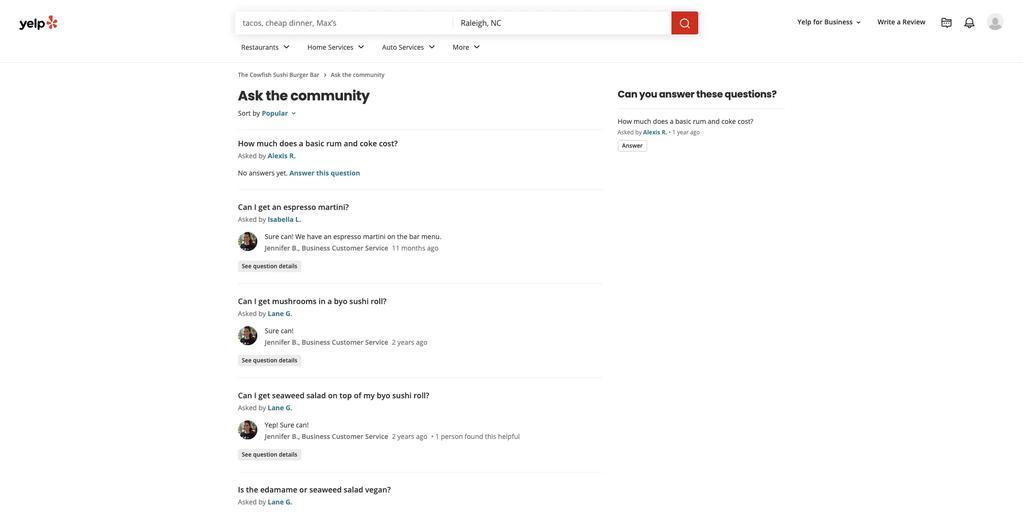 Task type: vqa. For each thing, say whether or not it's contained in the screenshot.
Avocado
no



Task type: describe. For each thing, give the bounding box(es) containing it.
see question details link for an
[[238, 261, 301, 272]]

of
[[354, 390, 361, 401]]

person
[[441, 432, 463, 441]]

alexis inside how much does a basic rum and coke cost? asked by alexis r.
[[268, 151, 288, 160]]

my
[[363, 390, 375, 401]]

isabella
[[268, 215, 294, 224]]

rum for how much does a basic rum and coke cost? asked by alexis r.
[[326, 138, 342, 149]]

answer link
[[618, 140, 647, 152]]

16 chevron down v2 image
[[855, 19, 863, 26]]

3 customer from the top
[[332, 432, 364, 441]]

can i get seaweed salad on top of my byo sushi roll? asked by lane g.
[[238, 390, 429, 412]]

jennifer inside sure can! we have an espresso martini on the bar menu. jennifer b., business customer service 11 months ago
[[265, 244, 290, 253]]

get for mushrooms
[[258, 296, 270, 307]]

see question details link for seaweed
[[238, 449, 301, 461]]

answer this question link
[[290, 168, 360, 177]]

get for an
[[258, 202, 270, 212]]

by inside is the edamame or seaweed salad vegan? asked by lane g.
[[259, 498, 266, 507]]

how for how much does a basic rum and coke cost? asked by alexis r.
[[238, 138, 255, 149]]

found
[[465, 432, 483, 441]]

question for can i get mushrooms in a byo sushi roll?
[[253, 356, 277, 364]]

business inside sure can! jennifer b., business customer service 2 years ago
[[302, 338, 330, 347]]

seaweed inside "can i get seaweed salad on top of my byo sushi roll? asked by lane g."
[[272, 390, 305, 401]]

menu.
[[422, 232, 442, 241]]

1 horizontal spatial alexis
[[643, 128, 660, 136]]

and for how much does a basic rum and coke cost?
[[708, 117, 720, 126]]

the inside sure can! we have an espresso martini on the bar menu. jennifer b., business customer service 11 months ago
[[397, 232, 407, 241]]

yep!
[[265, 421, 278, 430]]

home
[[307, 42, 326, 51]]

the up popular
[[266, 87, 288, 105]]

can for can i get an espresso martini? asked by isabella l.
[[238, 202, 252, 212]]

salad inside "can i get seaweed salad on top of my byo sushi roll? asked by lane g."
[[307, 390, 326, 401]]

1 year ago
[[672, 128, 700, 136]]

see for can i get seaweed salad on top of my byo sushi roll?
[[242, 450, 252, 459]]

yep! sure can!
[[265, 421, 309, 430]]

jennifer inside sure can! jennifer b., business customer service 2 years ago
[[265, 338, 290, 347]]

1 vertical spatial ask the community
[[238, 87, 370, 105]]

b., inside sure can! we have an espresso martini on the bar menu. jennifer b., business customer service 11 months ago
[[292, 244, 300, 253]]

0 vertical spatial ask the community
[[331, 71, 385, 79]]

coke for how much does a basic rum and coke cost? asked by alexis r.
[[360, 138, 377, 149]]

auto
[[382, 42, 397, 51]]

1 horizontal spatial r.
[[662, 128, 667, 136]]

or
[[299, 485, 307, 495]]

notifications image
[[964, 17, 975, 29]]

user actions element
[[790, 12, 1018, 71]]

is
[[238, 485, 244, 495]]

restaurants
[[241, 42, 279, 51]]

vegan?
[[365, 485, 391, 495]]

ago inside sure can! we have an espresso martini on the bar menu. jennifer b., business customer service 11 months ago
[[427, 244, 439, 253]]

asked inside is the edamame or seaweed salad vegan? asked by lane g.
[[238, 498, 257, 507]]

a inside can i get mushrooms in a byo sushi roll? asked by lane g.
[[328, 296, 332, 307]]

r. inside how much does a basic rum and coke cost? asked by alexis r.
[[289, 151, 296, 160]]

2 years ago
[[392, 432, 428, 441]]

yelp for business
[[798, 17, 853, 27]]

services for auto services
[[399, 42, 424, 51]]

home services link
[[300, 34, 375, 62]]

the right "16 chevron right v2" 'image'
[[342, 71, 352, 79]]

0 horizontal spatial this
[[316, 168, 329, 177]]

roll? inside can i get mushrooms in a byo sushi roll? asked by lane g.
[[371, 296, 387, 307]]

sure for an
[[265, 232, 279, 241]]

can! for mushrooms
[[281, 326, 294, 335]]

Near text field
[[461, 18, 664, 28]]

yelp
[[798, 17, 812, 27]]

3 jennifer from the top
[[265, 432, 290, 441]]

1 horizontal spatial answer
[[622, 141, 643, 149]]

bar
[[310, 71, 319, 79]]

can i get mushrooms in a byo sushi roll? asked by lane g.
[[238, 296, 387, 318]]

see question details for an
[[242, 262, 297, 270]]

0 vertical spatial alexis r. link
[[643, 128, 667, 136]]

top
[[340, 390, 352, 401]]

11
[[392, 244, 400, 253]]

we
[[295, 232, 305, 241]]

0 horizontal spatial alexis r. link
[[268, 151, 296, 160]]

auto services link
[[375, 34, 445, 62]]

martini?
[[318, 202, 349, 212]]

3 b., from the top
[[292, 432, 300, 441]]

none field find
[[243, 18, 446, 28]]

sort by
[[238, 109, 260, 118]]

see for can i get mushrooms in a byo sushi roll?
[[242, 356, 252, 364]]

review
[[903, 17, 926, 27]]

i for mushrooms
[[254, 296, 256, 307]]

more
[[453, 42, 469, 51]]

i for seaweed
[[254, 390, 256, 401]]

byo inside "can i get seaweed salad on top of my byo sushi roll? asked by lane g."
[[377, 390, 390, 401]]

how for how much does a basic rum and coke cost?
[[618, 117, 632, 126]]

2 vertical spatial can!
[[296, 421, 309, 430]]

1 vertical spatial answer
[[290, 168, 315, 177]]

on inside "can i get seaweed salad on top of my byo sushi roll? asked by lane g."
[[328, 390, 338, 401]]

home services
[[307, 42, 354, 51]]

no
[[238, 168, 247, 177]]

questions?
[[725, 88, 777, 101]]

the cowfish sushi burger bar
[[238, 71, 319, 79]]

16 chevron right v2 image
[[321, 71, 329, 79]]

write
[[878, 17, 895, 27]]

the inside is the edamame or seaweed salad vegan? asked by lane g.
[[246, 485, 258, 495]]

burger
[[289, 71, 308, 79]]

sort
[[238, 109, 251, 118]]

0 vertical spatial community
[[353, 71, 385, 79]]

much for how much does a basic rum and coke cost? asked by alexis r.
[[257, 138, 277, 149]]

24 chevron down v2 image for auto services
[[426, 41, 438, 53]]

service inside sure can! we have an espresso martini on the bar menu. jennifer b., business customer service 11 months ago
[[365, 244, 388, 253]]

months
[[401, 244, 425, 253]]

in
[[319, 296, 326, 307]]

these
[[696, 88, 723, 101]]

cost? for how much does a basic rum and coke cost?
[[738, 117, 754, 126]]

sushi inside can i get mushrooms in a byo sushi roll? asked by lane g.
[[350, 296, 369, 307]]

g. inside is the edamame or seaweed salad vegan? asked by lane g.
[[286, 498, 292, 507]]

lane inside can i get mushrooms in a byo sushi roll? asked by lane g.
[[268, 309, 284, 318]]

answers
[[249, 168, 275, 177]]

answer
[[659, 88, 695, 101]]

much for how much does a basic rum and coke cost?
[[634, 117, 651, 126]]

2 2 from the top
[[392, 432, 396, 441]]

business down yep! sure can!
[[302, 432, 330, 441]]

can i get an espresso martini? asked by isabella l.
[[238, 202, 349, 224]]



Task type: locate. For each thing, give the bounding box(es) containing it.
cost? for how much does a basic rum and coke cost? asked by alexis r.
[[379, 138, 398, 149]]

g.
[[286, 309, 292, 318], [286, 403, 292, 412], [286, 498, 292, 507]]

3 see question details from the top
[[242, 450, 297, 459]]

ago
[[690, 128, 700, 136], [427, 244, 439, 253], [416, 338, 428, 347], [416, 432, 428, 441]]

details
[[279, 262, 297, 270], [279, 356, 297, 364], [279, 450, 297, 459]]

1 24 chevron down v2 image from the left
[[281, 41, 292, 53]]

popular button
[[262, 109, 298, 118]]

how much does a basic rum and coke cost? asked by alexis r.
[[238, 138, 398, 160]]

restaurants link
[[234, 34, 300, 62]]

see
[[242, 262, 252, 270], [242, 356, 252, 364], [242, 450, 252, 459]]

1 vertical spatial community
[[290, 87, 370, 105]]

coke for how much does a basic rum and coke cost?
[[722, 117, 736, 126]]

for
[[813, 17, 823, 27]]

by inside can i get an espresso martini? asked by isabella l.
[[259, 215, 266, 224]]

2 details from the top
[[279, 356, 297, 364]]

0 horizontal spatial 24 chevron down v2 image
[[426, 41, 438, 53]]

a up 1 year ago
[[670, 117, 674, 126]]

rum up answer this question link
[[326, 138, 342, 149]]

sure inside sure can! jennifer b., business customer service 2 years ago
[[265, 326, 279, 335]]

can inside "can i get seaweed salad on top of my byo sushi roll? asked by lane g."
[[238, 390, 252, 401]]

get inside can i get an espresso martini? asked by isabella l.
[[258, 202, 270, 212]]

3 i from the top
[[254, 390, 256, 401]]

24 chevron down v2 image right restaurants
[[281, 41, 292, 53]]

coke
[[722, 117, 736, 126], [360, 138, 377, 149]]

customer inside sure can! we have an espresso martini on the bar menu. jennifer b., business customer service 11 months ago
[[332, 244, 364, 253]]

0 horizontal spatial espresso
[[283, 202, 316, 212]]

rum up 1 year ago
[[693, 117, 706, 126]]

basic
[[675, 117, 691, 126], [305, 138, 324, 149]]

0 vertical spatial how
[[618, 117, 632, 126]]

0 horizontal spatial alexis
[[268, 151, 288, 160]]

0 vertical spatial much
[[634, 117, 651, 126]]

24 chevron down v2 image inside auto services link
[[426, 41, 438, 53]]

0 vertical spatial on
[[387, 232, 395, 241]]

byo
[[334, 296, 348, 307], [377, 390, 390, 401]]

basic for how much does a basic rum and coke cost? asked by alexis r.
[[305, 138, 324, 149]]

1 vertical spatial sushi
[[392, 390, 412, 401]]

b.,
[[292, 244, 300, 253], [292, 338, 300, 347], [292, 432, 300, 441]]

alexis
[[643, 128, 660, 136], [268, 151, 288, 160]]

can! down mushrooms
[[281, 326, 294, 335]]

1 vertical spatial roll?
[[414, 390, 429, 401]]

1 i from the top
[[254, 202, 256, 212]]

0 vertical spatial sushi
[[350, 296, 369, 307]]

seaweed up yep! sure can!
[[272, 390, 305, 401]]

0 horizontal spatial 24 chevron down v2 image
[[281, 41, 292, 53]]

get inside can i get mushrooms in a byo sushi roll? asked by lane g.
[[258, 296, 270, 307]]

1 years from the top
[[398, 338, 414, 347]]

None field
[[243, 18, 446, 28], [461, 18, 664, 28]]

years inside sure can! jennifer b., business customer service 2 years ago
[[398, 338, 414, 347]]

is the edamame or seaweed salad vegan? asked by lane g.
[[238, 485, 391, 507]]

i inside can i get mushrooms in a byo sushi roll? asked by lane g.
[[254, 296, 256, 307]]

yet.
[[276, 168, 288, 177]]

1 horizontal spatial services
[[399, 42, 424, 51]]

auto services
[[382, 42, 424, 51]]

year
[[677, 128, 689, 136]]

customer inside sure can! jennifer b., business customer service 2 years ago
[[332, 338, 364, 347]]

1 vertical spatial can!
[[281, 326, 294, 335]]

r. left the year
[[662, 128, 667, 136]]

lane g. link for seaweed
[[268, 403, 292, 412]]

1 vertical spatial 2
[[392, 432, 396, 441]]

1 vertical spatial 1
[[435, 432, 439, 441]]

helpful
[[498, 432, 520, 441]]

an inside can i get an espresso martini? asked by isabella l.
[[272, 202, 281, 212]]

0 horizontal spatial coke
[[360, 138, 377, 149]]

question
[[331, 168, 360, 177], [253, 262, 277, 270], [253, 356, 277, 364], [253, 450, 277, 459]]

0 vertical spatial basic
[[675, 117, 691, 126]]

lane up yep!
[[268, 403, 284, 412]]

how much does a basic rum and coke cost?
[[618, 117, 754, 126]]

much up asked by alexis r.
[[634, 117, 651, 126]]

1 horizontal spatial basic
[[675, 117, 691, 126]]

0 vertical spatial can!
[[281, 232, 294, 241]]

0 vertical spatial see
[[242, 262, 252, 270]]

can for can i get mushrooms in a byo sushi roll? asked by lane g.
[[238, 296, 252, 307]]

see question details link for mushrooms
[[238, 355, 301, 366]]

alexis up answer link
[[643, 128, 660, 136]]

24 chevron down v2 image inside more link
[[471, 41, 483, 53]]

asked by alexis r.
[[618, 128, 667, 136]]

much up answers
[[257, 138, 277, 149]]

business inside button
[[825, 17, 853, 27]]

basic up answer this question link
[[305, 138, 324, 149]]

1 horizontal spatial on
[[387, 232, 395, 241]]

0 horizontal spatial 1
[[435, 432, 439, 441]]

2 g. from the top
[[286, 403, 292, 412]]

24 chevron down v2 image right more on the top of page
[[471, 41, 483, 53]]

services for home services
[[328, 42, 354, 51]]

1 vertical spatial ask
[[238, 87, 263, 105]]

bar
[[409, 232, 420, 241]]

1 vertical spatial sure
[[265, 326, 279, 335]]

espresso inside sure can! we have an espresso martini on the bar menu. jennifer b., business customer service 11 months ago
[[333, 232, 361, 241]]

1 vertical spatial cost?
[[379, 138, 398, 149]]

alexis r. link
[[643, 128, 667, 136], [268, 151, 296, 160]]

much
[[634, 117, 651, 126], [257, 138, 277, 149]]

1 lane g. link from the top
[[268, 309, 292, 318]]

lane g. link up yep! sure can!
[[268, 403, 292, 412]]

2 24 chevron down v2 image from the left
[[471, 41, 483, 53]]

by inside can i get mushrooms in a byo sushi roll? asked by lane g.
[[259, 309, 266, 318]]

1 vertical spatial and
[[344, 138, 358, 149]]

byo right "my"
[[377, 390, 390, 401]]

can
[[618, 88, 638, 101], [238, 202, 252, 212], [238, 296, 252, 307], [238, 390, 252, 401]]

asked inside can i get mushrooms in a byo sushi roll? asked by lane g.
[[238, 309, 257, 318]]

lane g. link down edamame
[[268, 498, 292, 507]]

on inside sure can! we have an espresso martini on the bar menu. jennifer b., business customer service 11 months ago
[[387, 232, 395, 241]]

business down have
[[302, 244, 330, 253]]

jennifer down yep!
[[265, 432, 290, 441]]

0 vertical spatial details
[[279, 262, 297, 270]]

sushi
[[350, 296, 369, 307], [392, 390, 412, 401]]

1 2 from the top
[[392, 338, 396, 347]]

answer down asked by alexis r.
[[622, 141, 643, 149]]

seaweed
[[272, 390, 305, 401], [309, 485, 342, 495]]

2 i from the top
[[254, 296, 256, 307]]

years
[[398, 338, 414, 347], [398, 432, 414, 441]]

0 vertical spatial get
[[258, 202, 270, 212]]

lane down edamame
[[268, 498, 284, 507]]

2 vertical spatial details
[[279, 450, 297, 459]]

0 horizontal spatial ask
[[238, 87, 263, 105]]

24 chevron down v2 image
[[281, 41, 292, 53], [355, 41, 367, 53]]

b., down we at the top of the page
[[292, 244, 300, 253]]

sure down isabella
[[265, 232, 279, 241]]

question for can i get seaweed salad on top of my byo sushi roll?
[[253, 450, 277, 459]]

salad left top
[[307, 390, 326, 401]]

how inside how much does a basic rum and coke cost? asked by alexis r.
[[238, 138, 255, 149]]

ask right "16 chevron right v2" 'image'
[[331, 71, 341, 79]]

1 g. from the top
[[286, 309, 292, 318]]

espresso up the l.
[[283, 202, 316, 212]]

24 chevron down v2 image for restaurants
[[281, 41, 292, 53]]

1 service from the top
[[365, 244, 388, 253]]

sure can! jennifer b., business customer service 2 years ago
[[265, 326, 428, 347]]

g. up yep! sure can!
[[286, 403, 292, 412]]

asked inside how much does a basic rum and coke cost? asked by alexis r.
[[238, 151, 257, 160]]

24 chevron down v2 image inside restaurants link
[[281, 41, 292, 53]]

1 horizontal spatial none field
[[461, 18, 664, 28]]

popular
[[262, 109, 288, 118]]

and for how much does a basic rum and coke cost? asked by alexis r.
[[344, 138, 358, 149]]

1 jennifer from the top
[[265, 244, 290, 253]]

1 horizontal spatial does
[[653, 117, 668, 126]]

2 see question details link from the top
[[238, 355, 301, 366]]

a inside "element"
[[897, 17, 901, 27]]

can for can i get seaweed salad on top of my byo sushi roll? asked by lane g.
[[238, 390, 252, 401]]

this right the found
[[485, 432, 496, 441]]

asked inside "can i get seaweed salad on top of my byo sushi roll? asked by lane g."
[[238, 403, 257, 412]]

3 get from the top
[[258, 390, 270, 401]]

a
[[897, 17, 901, 27], [670, 117, 674, 126], [299, 138, 303, 149], [328, 296, 332, 307]]

sure down mushrooms
[[265, 326, 279, 335]]

0 vertical spatial and
[[708, 117, 720, 126]]

alexis r. link up answer link
[[643, 128, 667, 136]]

services
[[328, 42, 354, 51], [399, 42, 424, 51]]

answer right the yet.
[[290, 168, 315, 177]]

cowfish
[[250, 71, 272, 79]]

2 see from the top
[[242, 356, 252, 364]]

sure
[[265, 232, 279, 241], [265, 326, 279, 335], [280, 421, 294, 430]]

1 lane from the top
[[268, 309, 284, 318]]

search image
[[679, 18, 691, 29]]

can! inside sure can! we have an espresso martini on the bar menu. jennifer b., business customer service 11 months ago
[[281, 232, 294, 241]]

does up asked by alexis r.
[[653, 117, 668, 126]]

1 vertical spatial r.
[[289, 151, 296, 160]]

see question details for seaweed
[[242, 450, 297, 459]]

2 inside sure can! jennifer b., business customer service 2 years ago
[[392, 338, 396, 347]]

can! inside sure can! jennifer b., business customer service 2 years ago
[[281, 326, 294, 335]]

0 vertical spatial service
[[365, 244, 388, 253]]

0 vertical spatial seaweed
[[272, 390, 305, 401]]

a up no answers yet. answer this question
[[299, 138, 303, 149]]

the
[[342, 71, 352, 79], [266, 87, 288, 105], [397, 232, 407, 241], [246, 485, 258, 495]]

1 vertical spatial g.
[[286, 403, 292, 412]]

can you answer these questions?
[[618, 88, 777, 101]]

0 horizontal spatial byo
[[334, 296, 348, 307]]

you
[[639, 88, 657, 101]]

0 vertical spatial cost?
[[738, 117, 754, 126]]

sure for mushrooms
[[265, 326, 279, 335]]

question for can i get an espresso martini?
[[253, 262, 277, 270]]

b., down can i get mushrooms in a byo sushi roll? asked by lane g.
[[292, 338, 300, 347]]

2 24 chevron down v2 image from the left
[[355, 41, 367, 53]]

2 get from the top
[[258, 296, 270, 307]]

0 vertical spatial g.
[[286, 309, 292, 318]]

yelp for business button
[[794, 14, 866, 31]]

1 vertical spatial lane
[[268, 403, 284, 412]]

salad left vegan?
[[344, 485, 363, 495]]

0 vertical spatial salad
[[307, 390, 326, 401]]

i
[[254, 202, 256, 212], [254, 296, 256, 307], [254, 390, 256, 401]]

3 lane g. link from the top
[[268, 498, 292, 507]]

i inside can i get an espresso martini? asked by isabella l.
[[254, 202, 256, 212]]

by
[[253, 109, 260, 118], [635, 128, 642, 136], [259, 151, 266, 160], [259, 215, 266, 224], [259, 309, 266, 318], [259, 403, 266, 412], [259, 498, 266, 507]]

24 chevron down v2 image for home services
[[355, 41, 367, 53]]

0 horizontal spatial rum
[[326, 138, 342, 149]]

0 vertical spatial coke
[[722, 117, 736, 126]]

the
[[238, 71, 248, 79]]

the cowfish sushi burger bar link
[[238, 71, 319, 79]]

2 see question details from the top
[[242, 356, 297, 364]]

2 years from the top
[[398, 432, 414, 441]]

3 see from the top
[[242, 450, 252, 459]]

1 get from the top
[[258, 202, 270, 212]]

1 vertical spatial customer
[[332, 338, 364, 347]]

24 chevron down v2 image inside home services "link"
[[355, 41, 367, 53]]

1
[[672, 128, 676, 136], [435, 432, 439, 441]]

None search field
[[235, 11, 700, 34]]

2 lane from the top
[[268, 403, 284, 412]]

1 vertical spatial seaweed
[[309, 485, 342, 495]]

can! left we at the top of the page
[[281, 232, 294, 241]]

2 lane g. link from the top
[[268, 403, 292, 412]]

jennifer down isabella
[[265, 244, 290, 253]]

1 none field from the left
[[243, 18, 446, 28]]

1 services from the left
[[328, 42, 354, 51]]

does
[[653, 117, 668, 126], [279, 138, 297, 149]]

r. up no answers yet. answer this question
[[289, 151, 296, 160]]

and inside how much does a basic rum and coke cost? asked by alexis r.
[[344, 138, 358, 149]]

1 b., from the top
[[292, 244, 300, 253]]

sure right yep!
[[280, 421, 294, 430]]

2 vertical spatial lane
[[268, 498, 284, 507]]

0 vertical spatial an
[[272, 202, 281, 212]]

0 vertical spatial see question details link
[[238, 261, 301, 272]]

1 horizontal spatial 24 chevron down v2 image
[[471, 41, 483, 53]]

0 vertical spatial 2
[[392, 338, 396, 347]]

1 customer from the top
[[332, 244, 364, 253]]

2 services from the left
[[399, 42, 424, 51]]

3 g. from the top
[[286, 498, 292, 507]]

business categories element
[[234, 34, 1004, 62]]

ask the community right "16 chevron right v2" 'image'
[[331, 71, 385, 79]]

by inside "can i get seaweed salad on top of my byo sushi roll? asked by lane g."
[[259, 403, 266, 412]]

1 see question details link from the top
[[238, 261, 301, 272]]

salad inside is the edamame or seaweed salad vegan? asked by lane g.
[[344, 485, 363, 495]]

see question details for mushrooms
[[242, 356, 297, 364]]

1 see question details from the top
[[242, 262, 297, 270]]

does inside how much does a basic rum and coke cost? asked by alexis r.
[[279, 138, 297, 149]]

sushi right "my"
[[392, 390, 412, 401]]

1 horizontal spatial 24 chevron down v2 image
[[355, 41, 367, 53]]

by inside how much does a basic rum and coke cost? asked by alexis r.
[[259, 151, 266, 160]]

3 lane from the top
[[268, 498, 284, 507]]

2 none field from the left
[[461, 18, 664, 28]]

1 vertical spatial alexis r. link
[[268, 151, 296, 160]]

1 person found this helpful
[[435, 432, 520, 441]]

customer
[[332, 244, 364, 253], [332, 338, 364, 347], [332, 432, 364, 441]]

see for can i get an espresso martini?
[[242, 262, 252, 270]]

1 details from the top
[[279, 262, 297, 270]]

seaweed inside is the edamame or seaweed salad vegan? asked by lane g.
[[309, 485, 342, 495]]

business inside sure can! we have an espresso martini on the bar menu. jennifer b., business customer service 11 months ago
[[302, 244, 330, 253]]

sushi inside "can i get seaweed salad on top of my byo sushi roll? asked by lane g."
[[392, 390, 412, 401]]

1 for 1 person found this helpful
[[435, 432, 439, 441]]

0 vertical spatial alexis
[[643, 128, 660, 136]]

can inside can i get mushrooms in a byo sushi roll? asked by lane g.
[[238, 296, 252, 307]]

1 24 chevron down v2 image from the left
[[426, 41, 438, 53]]

1 vertical spatial coke
[[360, 138, 377, 149]]

16 chevron down v2 image
[[290, 109, 298, 117]]

3 service from the top
[[365, 432, 388, 441]]

seaweed right or
[[309, 485, 342, 495]]

salad
[[307, 390, 326, 401], [344, 485, 363, 495]]

g. inside can i get mushrooms in a byo sushi roll? asked by lane g.
[[286, 309, 292, 318]]

sure inside sure can! we have an espresso martini on the bar menu. jennifer b., business customer service 11 months ago
[[265, 232, 279, 241]]

1 vertical spatial years
[[398, 432, 414, 441]]

community down "16 chevron right v2" 'image'
[[290, 87, 370, 105]]

1 vertical spatial jennifer
[[265, 338, 290, 347]]

greg r. image
[[987, 13, 1004, 30]]

0 horizontal spatial roll?
[[371, 296, 387, 307]]

alexis up the yet.
[[268, 151, 288, 160]]

ask the community
[[331, 71, 385, 79], [238, 87, 370, 105]]

0 horizontal spatial salad
[[307, 390, 326, 401]]

l.
[[295, 215, 301, 224]]

edamame
[[260, 485, 297, 495]]

2 vertical spatial see
[[242, 450, 252, 459]]

0 vertical spatial i
[[254, 202, 256, 212]]

rum inside how much does a basic rum and coke cost? asked by alexis r.
[[326, 138, 342, 149]]

sushi right in
[[350, 296, 369, 307]]

1 vertical spatial service
[[365, 338, 388, 347]]

service
[[365, 244, 388, 253], [365, 338, 388, 347], [365, 432, 388, 441]]

1 vertical spatial espresso
[[333, 232, 361, 241]]

1 vertical spatial get
[[258, 296, 270, 307]]

24 chevron down v2 image for more
[[471, 41, 483, 53]]

this down how much does a basic rum and coke cost? asked by alexis r.
[[316, 168, 329, 177]]

projects image
[[941, 17, 952, 29]]

details for seaweed
[[279, 450, 297, 459]]

jennifer
[[265, 244, 290, 253], [265, 338, 290, 347], [265, 432, 290, 441]]

cost?
[[738, 117, 754, 126], [379, 138, 398, 149]]

0 horizontal spatial sushi
[[350, 296, 369, 307]]

a inside how much does a basic rum and coke cost? asked by alexis r.
[[299, 138, 303, 149]]

1 horizontal spatial seaweed
[[309, 485, 342, 495]]

g. down mushrooms
[[286, 309, 292, 318]]

how up no
[[238, 138, 255, 149]]

get left mushrooms
[[258, 296, 270, 307]]

1 for 1 year ago
[[672, 128, 676, 136]]

coke inside how much does a basic rum and coke cost? asked by alexis r.
[[360, 138, 377, 149]]

can!
[[281, 232, 294, 241], [281, 326, 294, 335], [296, 421, 309, 430]]

2 vertical spatial sure
[[280, 421, 294, 430]]

1 vertical spatial this
[[485, 432, 496, 441]]

24 chevron down v2 image right auto services
[[426, 41, 438, 53]]

2 b., from the top
[[292, 338, 300, 347]]

g. inside "can i get seaweed salad on top of my byo sushi roll? asked by lane g."
[[286, 403, 292, 412]]

0 horizontal spatial on
[[328, 390, 338, 401]]

services inside "link"
[[328, 42, 354, 51]]

services right home
[[328, 42, 354, 51]]

0 horizontal spatial services
[[328, 42, 354, 51]]

basic up the year
[[675, 117, 691, 126]]

24 chevron down v2 image
[[426, 41, 438, 53], [471, 41, 483, 53]]

1 see from the top
[[242, 262, 252, 270]]

2 customer from the top
[[332, 338, 364, 347]]

can for can you answer these questions?
[[618, 88, 638, 101]]

an inside sure can! we have an espresso martini on the bar menu. jennifer b., business customer service 11 months ago
[[324, 232, 332, 241]]

1 left the year
[[672, 128, 676, 136]]

2 jennifer from the top
[[265, 338, 290, 347]]

get inside "can i get seaweed salad on top of my byo sushi roll? asked by lane g."
[[258, 390, 270, 401]]

community down auto
[[353, 71, 385, 79]]

0 vertical spatial lane g. link
[[268, 309, 292, 318]]

an
[[272, 202, 281, 212], [324, 232, 332, 241]]

0 vertical spatial roll?
[[371, 296, 387, 307]]

1 left person on the left bottom of the page
[[435, 432, 439, 441]]

more link
[[445, 34, 490, 62]]

can! up jennifer b., business customer service
[[296, 421, 309, 430]]

business down can i get mushrooms in a byo sushi roll? asked by lane g.
[[302, 338, 330, 347]]

2 vertical spatial jennifer
[[265, 432, 290, 441]]

get for seaweed
[[258, 390, 270, 401]]

the right is
[[246, 485, 258, 495]]

lane g. link for mushrooms
[[268, 309, 292, 318]]

on left top
[[328, 390, 338, 401]]

2 vertical spatial see question details link
[[238, 449, 301, 461]]

1 vertical spatial salad
[[344, 485, 363, 495]]

espresso inside can i get an espresso martini? asked by isabella l.
[[283, 202, 316, 212]]

answer
[[622, 141, 643, 149], [290, 168, 315, 177]]

0 horizontal spatial how
[[238, 138, 255, 149]]

can! for an
[[281, 232, 294, 241]]

ago inside sure can! jennifer b., business customer service 2 years ago
[[416, 338, 428, 347]]

basic inside how much does a basic rum and coke cost? asked by alexis r.
[[305, 138, 324, 149]]

get up yep!
[[258, 390, 270, 401]]

cost? inside how much does a basic rum and coke cost? asked by alexis r.
[[379, 138, 398, 149]]

alexis r. link up the yet.
[[268, 151, 296, 160]]

none field near
[[461, 18, 664, 28]]

on up 11 at left
[[387, 232, 395, 241]]

jennifer down mushrooms
[[265, 338, 290, 347]]

b., down yep! sure can!
[[292, 432, 300, 441]]

byo right in
[[334, 296, 348, 307]]

1 vertical spatial how
[[238, 138, 255, 149]]

see question details link
[[238, 261, 301, 272], [238, 355, 301, 366], [238, 449, 301, 461]]

much inside how much does a basic rum and coke cost? asked by alexis r.
[[257, 138, 277, 149]]

ask up 'sort by'
[[238, 87, 263, 105]]

1 vertical spatial basic
[[305, 138, 324, 149]]

a right in
[[328, 296, 332, 307]]

the left bar
[[397, 232, 407, 241]]

does up the yet.
[[279, 138, 297, 149]]

details for an
[[279, 262, 297, 270]]

0 horizontal spatial does
[[279, 138, 297, 149]]

mushrooms
[[272, 296, 317, 307]]

and
[[708, 117, 720, 126], [344, 138, 358, 149]]

0 horizontal spatial and
[[344, 138, 358, 149]]

lane
[[268, 309, 284, 318], [268, 403, 284, 412], [268, 498, 284, 507]]

0 vertical spatial b.,
[[292, 244, 300, 253]]

Find text field
[[243, 18, 446, 28]]

0 vertical spatial r.
[[662, 128, 667, 136]]

martini
[[363, 232, 386, 241]]

2 vertical spatial get
[[258, 390, 270, 401]]

a right write
[[897, 17, 901, 27]]

0 horizontal spatial answer
[[290, 168, 315, 177]]

sushi
[[273, 71, 288, 79]]

how up asked by alexis r.
[[618, 117, 632, 126]]

an right have
[[324, 232, 332, 241]]

roll? inside "can i get seaweed salad on top of my byo sushi roll? asked by lane g."
[[414, 390, 429, 401]]

1 horizontal spatial ask
[[331, 71, 341, 79]]

r.
[[662, 128, 667, 136], [289, 151, 296, 160]]

does for how much does a basic rum and coke cost?
[[653, 117, 668, 126]]

b., inside sure can! jennifer b., business customer service 2 years ago
[[292, 338, 300, 347]]

does for how much does a basic rum and coke cost? asked by alexis r.
[[279, 138, 297, 149]]

0 vertical spatial lane
[[268, 309, 284, 318]]

write a review link
[[874, 14, 930, 31]]

have
[[307, 232, 322, 241]]

lane inside is the edamame or seaweed salad vegan? asked by lane g.
[[268, 498, 284, 507]]

1 horizontal spatial byo
[[377, 390, 390, 401]]

i inside "can i get seaweed salad on top of my byo sushi roll? asked by lane g."
[[254, 390, 256, 401]]

g. down edamame
[[286, 498, 292, 507]]

3 details from the top
[[279, 450, 297, 459]]

3 see question details link from the top
[[238, 449, 301, 461]]

espresso left martini
[[333, 232, 361, 241]]

lane g. link down mushrooms
[[268, 309, 292, 318]]

an up isabella
[[272, 202, 281, 212]]

and up answer this question link
[[344, 138, 358, 149]]

2 vertical spatial i
[[254, 390, 256, 401]]

get up isabella
[[258, 202, 270, 212]]

write a review
[[878, 17, 926, 27]]

and down these on the top right
[[708, 117, 720, 126]]

this
[[316, 168, 329, 177], [485, 432, 496, 441]]

roll?
[[371, 296, 387, 307], [414, 390, 429, 401]]

rum for how much does a basic rum and coke cost?
[[693, 117, 706, 126]]

i for an
[[254, 202, 256, 212]]

get
[[258, 202, 270, 212], [258, 296, 270, 307], [258, 390, 270, 401]]

ask the community up 16 chevron down v2 image
[[238, 87, 370, 105]]

business left 16 chevron down v2 icon
[[825, 17, 853, 27]]

espresso
[[283, 202, 316, 212], [333, 232, 361, 241]]

2 service from the top
[[365, 338, 388, 347]]

service inside sure can! jennifer b., business customer service 2 years ago
[[365, 338, 388, 347]]

sure can! we have an espresso martini on the bar menu. jennifer b., business customer service 11 months ago
[[265, 232, 442, 253]]

details for mushrooms
[[279, 356, 297, 364]]

0 vertical spatial jennifer
[[265, 244, 290, 253]]

0 vertical spatial ask
[[331, 71, 341, 79]]

jennifer b., business customer service
[[265, 432, 388, 441]]

no answers yet. answer this question
[[238, 168, 360, 177]]

1 vertical spatial i
[[254, 296, 256, 307]]

lane inside "can i get seaweed salad on top of my byo sushi roll? asked by lane g."
[[268, 403, 284, 412]]

asked inside can i get an espresso martini? asked by isabella l.
[[238, 215, 257, 224]]

can inside can i get an espresso martini? asked by isabella l.
[[238, 202, 252, 212]]

lane down mushrooms
[[268, 309, 284, 318]]

byo inside can i get mushrooms in a byo sushi roll? asked by lane g.
[[334, 296, 348, 307]]

how
[[618, 117, 632, 126], [238, 138, 255, 149]]

isabella l. link
[[268, 215, 301, 224]]

services right auto
[[399, 42, 424, 51]]

2 vertical spatial see question details
[[242, 450, 297, 459]]

basic for how much does a basic rum and coke cost?
[[675, 117, 691, 126]]

0 vertical spatial customer
[[332, 244, 364, 253]]

ask
[[331, 71, 341, 79], [238, 87, 263, 105]]

24 chevron down v2 image left auto
[[355, 41, 367, 53]]



